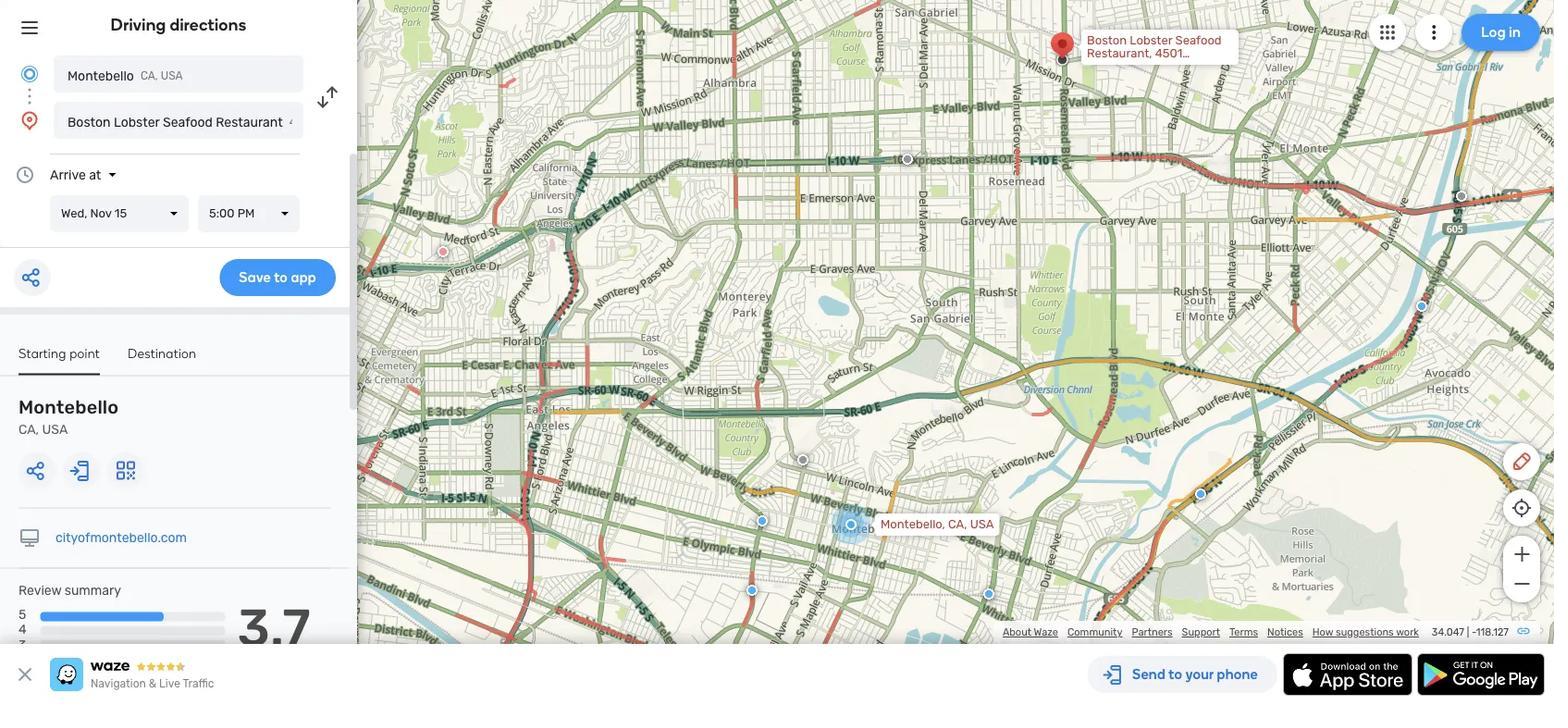 Task type: vqa. For each thing, say whether or not it's contained in the screenshot.
police icon to the left
yes



Task type: locate. For each thing, give the bounding box(es) containing it.
about waze community partners support terms notices how suggestions work
[[1003, 626, 1420, 639]]

|
[[1468, 626, 1470, 639]]

ca, up lobster
[[141, 69, 158, 82]]

1 horizontal spatial police image
[[1196, 489, 1207, 500]]

0 horizontal spatial ca,
[[19, 422, 39, 437]]

wed, nov 15
[[61, 206, 127, 221]]

usa up boston lobster seafood restaurant button
[[161, 69, 183, 82]]

current location image
[[19, 63, 41, 85]]

boston
[[68, 114, 111, 130]]

usa right montebello,
[[971, 517, 994, 532]]

at
[[89, 167, 101, 182]]

2 vertical spatial ca,
[[949, 517, 968, 532]]

montebello up "boston"
[[68, 68, 134, 83]]

1 vertical spatial police image
[[757, 515, 768, 527]]

community link
[[1068, 626, 1123, 639]]

usa
[[161, 69, 183, 82], [42, 422, 68, 437], [971, 517, 994, 532]]

police image
[[1196, 489, 1207, 500], [757, 515, 768, 527]]

location image
[[19, 109, 41, 131]]

4
[[19, 622, 27, 637]]

15
[[115, 206, 127, 221]]

cityofmontebello.com
[[56, 530, 187, 546]]

how
[[1313, 626, 1334, 639]]

terms
[[1230, 626, 1259, 639]]

0 horizontal spatial accident image
[[902, 154, 913, 165]]

nov
[[90, 206, 112, 221]]

&
[[149, 677, 157, 690]]

0 horizontal spatial police image
[[757, 515, 768, 527]]

2 horizontal spatial ca,
[[949, 517, 968, 532]]

x image
[[14, 664, 36, 686]]

ca, down starting point "button"
[[19, 422, 39, 437]]

driving directions
[[111, 15, 247, 35]]

montebello ca, usa up lobster
[[68, 68, 183, 83]]

support link
[[1182, 626, 1221, 639]]

about waze link
[[1003, 626, 1059, 639]]

accident image
[[902, 154, 913, 165], [1457, 191, 1468, 202]]

1 horizontal spatial accident image
[[1457, 191, 1468, 202]]

starting
[[19, 345, 66, 361]]

usa down starting point "button"
[[42, 422, 68, 437]]

montebello ca, usa
[[68, 68, 183, 83], [19, 397, 119, 437]]

notices
[[1268, 626, 1304, 639]]

boston lobster seafood restaurant button
[[54, 102, 304, 139]]

zoom out image
[[1511, 573, 1534, 595]]

community
[[1068, 626, 1123, 639]]

0 vertical spatial police image
[[1196, 489, 1207, 500]]

support
[[1182, 626, 1221, 639]]

partners link
[[1132, 626, 1173, 639]]

0 vertical spatial ca,
[[141, 69, 158, 82]]

boston lobster seafood restaurant
[[68, 114, 283, 130]]

police image
[[1417, 301, 1428, 312], [747, 585, 758, 596], [984, 589, 995, 600]]

ca,
[[141, 69, 158, 82], [19, 422, 39, 437], [949, 517, 968, 532]]

review summary
[[19, 583, 121, 598]]

5:00 pm
[[209, 206, 255, 221]]

accident image
[[798, 454, 809, 466]]

0 horizontal spatial usa
[[42, 422, 68, 437]]

montebello
[[68, 68, 134, 83], [19, 397, 119, 418]]

2 horizontal spatial usa
[[971, 517, 994, 532]]

traffic
[[183, 677, 214, 690]]

1 horizontal spatial usa
[[161, 69, 183, 82]]

live
[[159, 677, 180, 690]]

montebello, ca, usa
[[881, 517, 994, 532]]

pencil image
[[1511, 451, 1534, 473]]

2 horizontal spatial police image
[[1417, 301, 1428, 312]]

navigation & live traffic
[[91, 677, 214, 690]]

montebello down starting point "button"
[[19, 397, 119, 418]]

2 vertical spatial usa
[[971, 517, 994, 532]]

montebello ca, usa down starting point "button"
[[19, 397, 119, 437]]

ca, right montebello,
[[949, 517, 968, 532]]

0 horizontal spatial police image
[[747, 585, 758, 596]]

1 vertical spatial accident image
[[1457, 191, 1468, 202]]

118.127
[[1477, 626, 1509, 639]]

how suggestions work link
[[1313, 626, 1420, 639]]

1 vertical spatial usa
[[42, 422, 68, 437]]

0 vertical spatial montebello ca, usa
[[68, 68, 183, 83]]

about
[[1003, 626, 1032, 639]]

starting point button
[[19, 345, 100, 375]]

navigation
[[91, 677, 146, 690]]

restaurant
[[216, 114, 283, 130]]

0 vertical spatial accident image
[[902, 154, 913, 165]]

arrive at
[[50, 167, 101, 182]]



Task type: describe. For each thing, give the bounding box(es) containing it.
1 horizontal spatial police image
[[984, 589, 995, 600]]

terms link
[[1230, 626, 1259, 639]]

3
[[19, 637, 26, 652]]

1 vertical spatial montebello ca, usa
[[19, 397, 119, 437]]

1 horizontal spatial ca,
[[141, 69, 158, 82]]

notices link
[[1268, 626, 1304, 639]]

computer image
[[19, 527, 41, 549]]

road closed image
[[438, 246, 449, 257]]

waze
[[1034, 626, 1059, 639]]

0 vertical spatial montebello
[[68, 68, 134, 83]]

directions
[[170, 15, 247, 35]]

montebello,
[[881, 517, 946, 532]]

point
[[70, 345, 100, 361]]

1 vertical spatial ca,
[[19, 422, 39, 437]]

pm
[[238, 206, 255, 221]]

5:00
[[209, 206, 235, 221]]

driving
[[111, 15, 166, 35]]

arrive
[[50, 167, 86, 182]]

5
[[19, 607, 26, 622]]

clock image
[[14, 164, 36, 186]]

wed,
[[61, 206, 87, 221]]

suggestions
[[1336, 626, 1394, 639]]

destination button
[[128, 345, 196, 373]]

5:00 pm list box
[[198, 195, 300, 232]]

lobster
[[114, 114, 160, 130]]

zoom in image
[[1511, 543, 1534, 565]]

partners
[[1132, 626, 1173, 639]]

1 vertical spatial montebello
[[19, 397, 119, 418]]

cityofmontebello.com link
[[56, 530, 187, 546]]

summary
[[65, 583, 121, 598]]

34.047
[[1433, 626, 1465, 639]]

0 vertical spatial usa
[[161, 69, 183, 82]]

destination
[[128, 345, 196, 361]]

wed, nov 15 list box
[[50, 195, 189, 232]]

34.047 | -118.127
[[1433, 626, 1509, 639]]

starting point
[[19, 345, 100, 361]]

-
[[1472, 626, 1477, 639]]

work
[[1397, 626, 1420, 639]]

3.7
[[237, 597, 311, 659]]

seafood
[[163, 114, 213, 130]]

5 4 3
[[19, 607, 27, 652]]

review
[[19, 583, 61, 598]]

link image
[[1517, 624, 1532, 639]]



